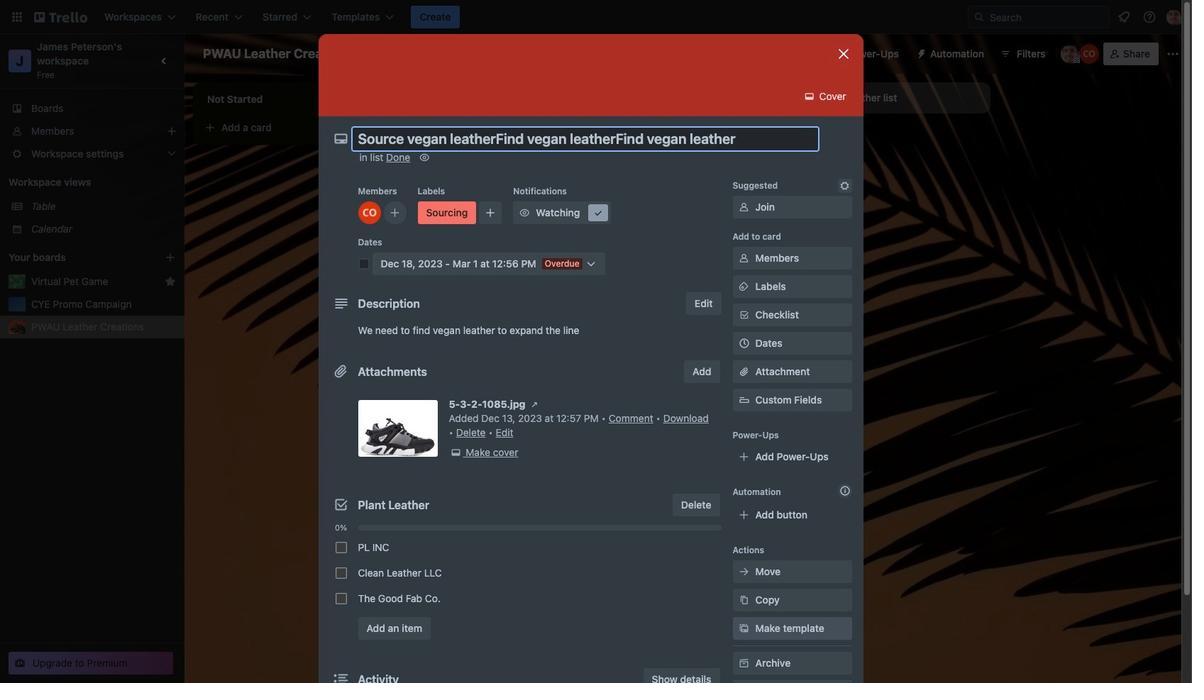 Task type: describe. For each thing, give the bounding box(es) containing it.
0 vertical spatial color: bold red, title: "sourcing" element
[[611, 148, 639, 153]]

0 vertical spatial james peterson (jamespeterson93) image
[[1167, 9, 1184, 26]]

0 notifications image
[[1116, 9, 1133, 26]]

add members to card image
[[389, 206, 401, 220]]

0 horizontal spatial christina overa (christinaovera) image
[[358, 202, 381, 224]]

create from template… image
[[363, 122, 375, 133]]

close dialog image
[[835, 45, 852, 62]]

1 vertical spatial james peterson (jamespeterson93) image
[[1061, 44, 1081, 64]]

show menu image
[[1166, 47, 1181, 61]]

Board name text field
[[196, 43, 360, 65]]



Task type: locate. For each thing, give the bounding box(es) containing it.
1 horizontal spatial james peterson (jamespeterson93) image
[[1167, 9, 1184, 26]]

color: bold red, title: "sourcing" element
[[611, 148, 639, 153], [418, 202, 477, 224]]

primary element
[[0, 0, 1193, 34]]

add board image
[[165, 252, 176, 263]]

0 horizontal spatial color: bold red, title: "sourcing" element
[[418, 202, 477, 224]]

2 horizontal spatial christina overa (christinaovera) image
[[1080, 44, 1100, 64]]

0 horizontal spatial create from template… image
[[565, 271, 576, 283]]

0 vertical spatial create from template… image
[[767, 248, 778, 260]]

1 vertical spatial create from template… image
[[565, 271, 576, 283]]

Search field
[[968, 6, 1110, 28]]

None checkbox
[[409, 185, 458, 202], [335, 542, 347, 554], [335, 568, 347, 579], [335, 594, 347, 605], [409, 185, 458, 202], [335, 542, 347, 554], [335, 568, 347, 579], [335, 594, 347, 605]]

sm image
[[911, 43, 931, 62], [838, 179, 852, 193], [592, 206, 606, 220], [528, 398, 542, 412], [449, 446, 463, 460], [737, 622, 751, 636], [737, 657, 751, 671]]

your boards with 3 items element
[[9, 249, 143, 266]]

starred icon image
[[165, 276, 176, 288]]

1 horizontal spatial christina overa (christinaovera) image
[[761, 213, 778, 230]]

search image
[[974, 11, 985, 23]]

1 vertical spatial color: bold red, title: "sourcing" element
[[418, 202, 477, 224]]

1 horizontal spatial color: bold red, title: "sourcing" element
[[611, 148, 639, 153]]

sm image
[[803, 89, 817, 104], [418, 151, 432, 165], [737, 200, 751, 214], [518, 206, 532, 220], [737, 251, 751, 266], [737, 280, 751, 294], [737, 565, 751, 579], [737, 594, 751, 608]]

open information menu image
[[1143, 10, 1157, 24]]

james peterson (jamespeterson93) image
[[1167, 9, 1184, 26], [1061, 44, 1081, 64]]

Mark due date as complete checkbox
[[358, 258, 370, 270]]

group
[[330, 535, 722, 612]]

james peterson (jamespeterson93) image down search field
[[1061, 44, 1081, 64]]

None text field
[[351, 126, 820, 152]]

james peterson (jamespeterson93) image right open information menu image
[[1167, 9, 1184, 26]]

christina overa (christinaovera) image
[[1080, 44, 1100, 64], [358, 202, 381, 224], [761, 213, 778, 230]]

0 horizontal spatial james peterson (jamespeterson93) image
[[1061, 44, 1081, 64]]

create from template… image
[[767, 248, 778, 260], [565, 271, 576, 283]]

1 horizontal spatial create from template… image
[[767, 248, 778, 260]]

None checkbox
[[630, 173, 736, 190]]



Task type: vqa. For each thing, say whether or not it's contained in the screenshot.
Christina Overa (Christinaovera) IMAGE
yes



